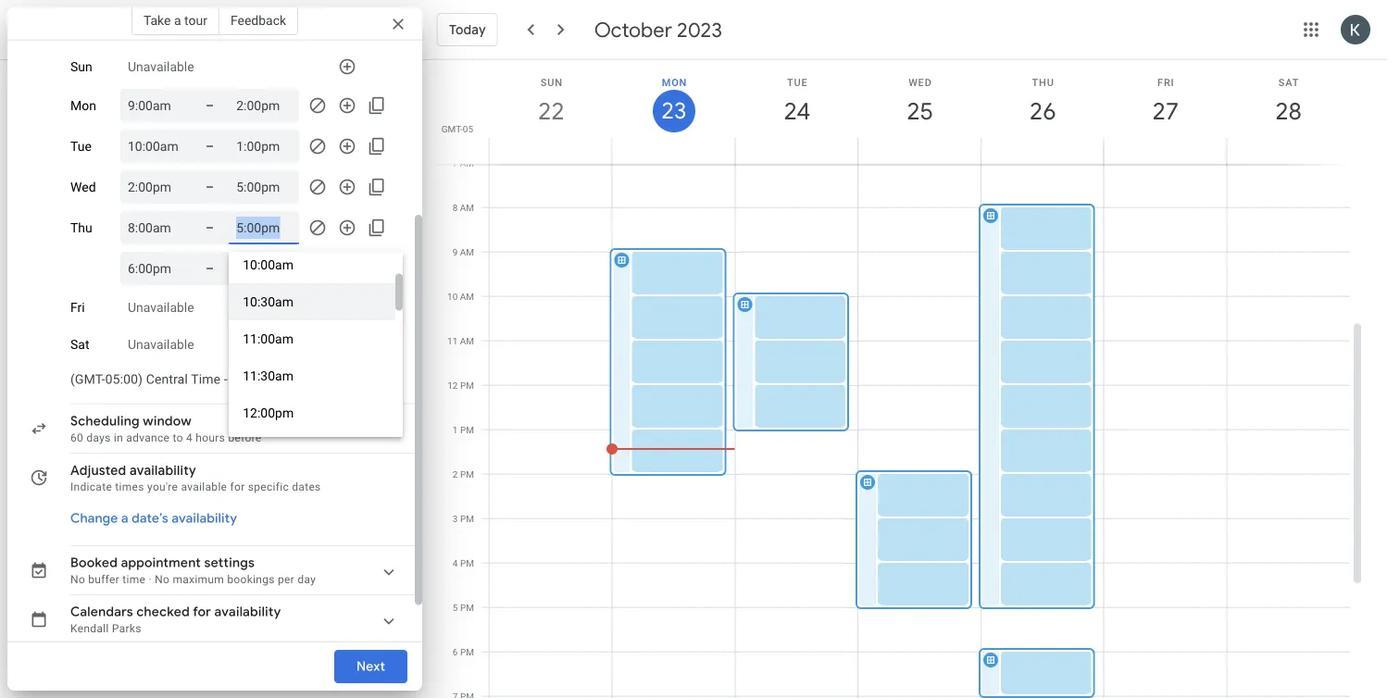 Task type: vqa. For each thing, say whether or not it's contained in the screenshot.


Task type: locate. For each thing, give the bounding box(es) containing it.
pm right "6"
[[460, 647, 474, 658]]

date's
[[132, 510, 169, 527]]

– right start time on thursdays text box on the top of the page
[[206, 261, 214, 276]]

wed up wednesday, october 25 element
[[909, 76, 932, 88]]

grid
[[430, 60, 1365, 698]]

for down maximum
[[193, 604, 211, 621]]

1 horizontal spatial wed
[[909, 76, 932, 88]]

unavailable for fri
[[128, 300, 194, 315]]

sat inside sat 28
[[1279, 76, 1300, 88]]

thu left start time on thursdays text field
[[70, 220, 92, 236]]

dates
[[292, 481, 321, 494]]

11:00am option
[[229, 320, 396, 358]]

take a tour button
[[131, 6, 219, 35]]

am right 11
[[460, 336, 474, 347]]

sunday, october 22 element
[[530, 90, 573, 132]]

0 horizontal spatial no
[[70, 573, 85, 586]]

pm right 3 at the left
[[460, 514, 474, 525]]

pm right 2
[[460, 469, 474, 480]]

am right 10 at the left top
[[460, 291, 474, 302]]

2 – from the top
[[206, 138, 214, 154]]

1 vertical spatial mon
[[70, 98, 96, 113]]

– left end time on thursdays text box
[[206, 220, 214, 235]]

2 vertical spatial availability
[[214, 604, 281, 621]]

tue left start time on tuesdays text field
[[70, 139, 92, 154]]

change
[[70, 510, 118, 527]]

3 pm
[[453, 514, 474, 525]]

0 vertical spatial mon
[[662, 76, 687, 88]]

4 up the 5
[[453, 558, 458, 569]]

05
[[463, 123, 473, 134]]

27
[[1152, 96, 1178, 126]]

3 am from the top
[[460, 247, 474, 258]]

sat for sat
[[70, 337, 89, 352]]

– right start time on mondays text box
[[206, 98, 214, 113]]

0 horizontal spatial 4
[[186, 432, 193, 445]]

·
[[149, 573, 152, 586]]

am
[[460, 158, 474, 169], [460, 202, 474, 214], [460, 247, 474, 258], [460, 291, 474, 302], [460, 336, 474, 347]]

4 right to
[[186, 432, 193, 445]]

1 unavailable from the top
[[128, 59, 194, 74]]

am for 8 am
[[460, 202, 474, 214]]

1 vertical spatial availability
[[172, 510, 237, 527]]

2 am from the top
[[460, 202, 474, 214]]

pm for 3 pm
[[460, 514, 474, 525]]

0 horizontal spatial tue
[[70, 139, 92, 154]]

appointment
[[121, 555, 201, 572]]

no down booked
[[70, 573, 85, 586]]

0 horizontal spatial wed
[[70, 179, 96, 195]]

1 vertical spatial sat
[[70, 337, 89, 352]]

5 pm from the top
[[460, 558, 474, 569]]

wed inside wed 25
[[909, 76, 932, 88]]

4 am from the top
[[460, 291, 474, 302]]

2 unavailable from the top
[[128, 300, 194, 315]]

0 horizontal spatial sat
[[70, 337, 89, 352]]

4 pm from the top
[[460, 514, 474, 525]]

tue inside "tue 24"
[[787, 76, 808, 88]]

a left the date's
[[121, 510, 128, 527]]

0 vertical spatial tue
[[787, 76, 808, 88]]

wed
[[909, 76, 932, 88], [70, 179, 96, 195]]

12:00pm
[[243, 405, 294, 421]]

1 vertical spatial fri
[[70, 300, 85, 315]]

5 am from the top
[[460, 336, 474, 347]]

booked appointment settings no buffer time · no maximum bookings per day
[[70, 555, 316, 586]]

0 vertical spatial wed
[[909, 76, 932, 88]]

22
[[537, 96, 564, 126]]

4 inside scheduling window 60 days in advance to 4 hours before
[[186, 432, 193, 445]]

maximum
[[173, 573, 224, 586]]

mon for mon 23
[[662, 76, 687, 88]]

availability inside button
[[172, 510, 237, 527]]

7 pm from the top
[[460, 647, 474, 658]]

0 vertical spatial thu
[[1032, 76, 1055, 88]]

booked
[[70, 555, 118, 572]]

no right ·
[[155, 573, 170, 586]]

next
[[356, 659, 385, 675]]

thu up thursday, october 26 element
[[1032, 76, 1055, 88]]

10:30am
[[243, 294, 294, 309]]

0 horizontal spatial sun
[[70, 59, 92, 74]]

1 horizontal spatial 4
[[453, 558, 458, 569]]

0 horizontal spatial for
[[193, 604, 211, 621]]

0 horizontal spatial fri
[[70, 300, 85, 315]]

availability up you're
[[130, 462, 196, 479]]

3 – from the top
[[206, 179, 214, 195]]

1 vertical spatial a
[[121, 510, 128, 527]]

pm
[[460, 380, 474, 391], [460, 425, 474, 436], [460, 469, 474, 480], [460, 514, 474, 525], [460, 558, 474, 569], [460, 603, 474, 614], [460, 647, 474, 658]]

availability inside calendars checked for availability kendall parks
[[214, 604, 281, 621]]

tour
[[184, 13, 207, 28]]

indicate
[[70, 481, 112, 494]]

2
[[453, 469, 458, 480]]

sun
[[70, 59, 92, 74], [541, 76, 563, 88]]

pm for 4 pm
[[460, 558, 474, 569]]

– for mon
[[206, 98, 214, 113]]

1 horizontal spatial for
[[230, 481, 245, 494]]

calendars checked for availability kendall parks
[[70, 604, 281, 635]]

am right 7
[[460, 158, 474, 169]]

End time on Wednesdays text field
[[236, 176, 292, 198]]

unavailable for sun
[[128, 59, 194, 74]]

sat up saturday, october 28 element
[[1279, 76, 1300, 88]]

0 horizontal spatial thu
[[70, 220, 92, 236]]

0 horizontal spatial a
[[121, 510, 128, 527]]

a for change
[[121, 510, 128, 527]]

1 horizontal spatial a
[[174, 13, 181, 28]]

mon
[[662, 76, 687, 88], [70, 98, 96, 113]]

0 vertical spatial unavailable
[[128, 59, 194, 74]]

1 am from the top
[[460, 158, 474, 169]]

mon inside "mon 23"
[[662, 76, 687, 88]]

1 horizontal spatial thu
[[1032, 76, 1055, 88]]

pm for 12 pm
[[460, 380, 474, 391]]

0 vertical spatial for
[[230, 481, 245, 494]]

wed 25
[[906, 76, 932, 126]]

sun inside sun 22
[[541, 76, 563, 88]]

a
[[174, 13, 181, 28], [121, 510, 128, 527]]

1 vertical spatial 4
[[453, 558, 458, 569]]

5 pm
[[453, 603, 474, 614]]

thu 26
[[1029, 76, 1055, 126]]

before
[[228, 432, 262, 445]]

1 vertical spatial wed
[[70, 179, 96, 195]]

1 vertical spatial thu
[[70, 220, 92, 236]]

availability down bookings
[[214, 604, 281, 621]]

–
[[206, 98, 214, 113], [206, 138, 214, 154], [206, 179, 214, 195], [206, 220, 214, 235], [206, 261, 214, 276]]

1 horizontal spatial sun
[[541, 76, 563, 88]]

for left specific
[[230, 481, 245, 494]]

unavailable
[[128, 59, 194, 74], [128, 300, 194, 315], [128, 337, 194, 352]]

pm for 2 pm
[[460, 469, 474, 480]]

12:00pm option
[[229, 395, 396, 432]]

0 vertical spatial fri
[[1158, 76, 1175, 88]]

1 vertical spatial for
[[193, 604, 211, 621]]

a left tour
[[174, 13, 181, 28]]

fri inside fri 27
[[1158, 76, 1175, 88]]

end time on thursdays list box
[[229, 246, 403, 469]]

0 vertical spatial sat
[[1279, 76, 1300, 88]]

2 pm from the top
[[460, 425, 474, 436]]

tue
[[787, 76, 808, 88], [70, 139, 92, 154]]

for inside adjusted availability indicate times you're available for specific dates
[[230, 481, 245, 494]]

11:30am option
[[229, 358, 396, 395]]

1 pm from the top
[[460, 380, 474, 391]]

thu inside "thu 26"
[[1032, 76, 1055, 88]]

End time on Tuesdays text field
[[236, 135, 292, 157]]

buffer
[[88, 573, 120, 586]]

7
[[453, 158, 458, 169]]

1 horizontal spatial mon
[[662, 76, 687, 88]]

26 column header
[[981, 60, 1105, 164]]

pm right 12 at the bottom left of page
[[460, 380, 474, 391]]

pm right 1
[[460, 425, 474, 436]]

1 horizontal spatial fri
[[1158, 76, 1175, 88]]

– for wed
[[206, 179, 214, 195]]

pm for 5 pm
[[460, 603, 474, 614]]

tue up tuesday, october 24 element
[[787, 76, 808, 88]]

1 horizontal spatial tue
[[787, 76, 808, 88]]

4 – from the top
[[206, 220, 214, 235]]

4 pm
[[453, 558, 474, 569]]

wed left start time on wednesdays "text box" at the left top
[[70, 179, 96, 195]]

2 vertical spatial unavailable
[[128, 337, 194, 352]]

0 vertical spatial 4
[[186, 432, 193, 445]]

None field
[[63, 15, 196, 48], [63, 363, 320, 396], [63, 15, 196, 48], [63, 363, 320, 396]]

10:00am
[[243, 257, 294, 272]]

1
[[453, 425, 458, 436]]

25
[[906, 96, 932, 126]]

– left end time on tuesdays text box
[[206, 138, 214, 154]]

1 vertical spatial sun
[[541, 76, 563, 88]]

a inside button
[[174, 13, 181, 28]]

pm right the 5
[[460, 603, 474, 614]]

availability inside adjusted availability indicate times you're available for specific dates
[[130, 462, 196, 479]]

6
[[453, 647, 458, 658]]

10 am
[[447, 291, 474, 302]]

Start time on Tuesdays text field
[[128, 135, 183, 157]]

hours
[[196, 432, 225, 445]]

pm down 3 pm
[[460, 558, 474, 569]]

0 vertical spatial sun
[[70, 59, 92, 74]]

Start time on Thursdays text field
[[128, 258, 183, 280]]

10:00am option
[[229, 246, 396, 283]]

mon up 23
[[662, 76, 687, 88]]

mon for mon
[[70, 98, 96, 113]]

tue for tue 24
[[787, 76, 808, 88]]

mon left start time on mondays text box
[[70, 98, 96, 113]]

0 vertical spatial a
[[174, 13, 181, 28]]

24 column header
[[735, 60, 859, 164]]

availability
[[130, 462, 196, 479], [172, 510, 237, 527], [214, 604, 281, 621]]

am for 9 am
[[460, 247, 474, 258]]

1 horizontal spatial sat
[[1279, 76, 1300, 88]]

am right 9
[[460, 247, 474, 258]]

0 vertical spatial availability
[[130, 462, 196, 479]]

sat up scheduling
[[70, 337, 89, 352]]

0 horizontal spatial mon
[[70, 98, 96, 113]]

a inside button
[[121, 510, 128, 527]]

6 pm from the top
[[460, 603, 474, 614]]

availability down available
[[172, 510, 237, 527]]

1 horizontal spatial no
[[155, 573, 170, 586]]

am right 8
[[460, 202, 474, 214]]

11:00am
[[243, 331, 294, 346]]

11:30am
[[243, 368, 294, 383]]

1 vertical spatial tue
[[70, 139, 92, 154]]

pm for 6 pm
[[460, 647, 474, 658]]

available
[[181, 481, 227, 494]]

Start time on Mondays text field
[[128, 94, 183, 117]]

Start time on Wednesdays text field
[[128, 176, 183, 198]]

– left end time on wednesdays text box
[[206, 179, 214, 195]]

1 – from the top
[[206, 98, 214, 113]]

fri for fri 27
[[1158, 76, 1175, 88]]

tue 24
[[783, 76, 809, 126]]

thu
[[1032, 76, 1055, 88], [70, 220, 92, 236]]

5 – from the top
[[206, 261, 214, 276]]

3 pm from the top
[[460, 469, 474, 480]]

for
[[230, 481, 245, 494], [193, 604, 211, 621]]

2 pm
[[453, 469, 474, 480]]

1 vertical spatial unavailable
[[128, 300, 194, 315]]

3 unavailable from the top
[[128, 337, 194, 352]]

day
[[298, 573, 316, 586]]

sat
[[1279, 76, 1300, 88], [70, 337, 89, 352]]



Task type: describe. For each thing, give the bounding box(es) containing it.
window
[[143, 413, 192, 430]]

calendars
[[70, 604, 133, 621]]

per
[[278, 573, 295, 586]]

7 am
[[453, 158, 474, 169]]

9
[[453, 247, 458, 258]]

for inside calendars checked for availability kendall parks
[[193, 604, 211, 621]]

23
[[660, 96, 686, 126]]

5
[[453, 603, 458, 614]]

thursday, october 26 element
[[1022, 90, 1064, 132]]

2 no from the left
[[155, 573, 170, 586]]

feedback button
[[219, 6, 298, 35]]

tue for tue
[[70, 139, 92, 154]]

advance
[[126, 432, 170, 445]]

fri 27
[[1152, 76, 1178, 126]]

availability for for
[[214, 604, 281, 621]]

days
[[86, 432, 111, 445]]

parks
[[112, 622, 141, 635]]

Start time on Thursdays text field
[[128, 217, 183, 239]]

adjusted
[[70, 462, 126, 479]]

unavailable for sat
[[128, 337, 194, 352]]

checked
[[136, 604, 190, 621]]

9 am
[[453, 247, 474, 258]]

today
[[449, 21, 486, 38]]

saturday, october 28 element
[[1268, 90, 1310, 132]]

8
[[453, 202, 458, 214]]

pm for 1 pm
[[460, 425, 474, 436]]

times
[[115, 481, 144, 494]]

sat 28
[[1275, 76, 1301, 126]]

4 inside grid
[[453, 558, 458, 569]]

bookings
[[227, 573, 275, 586]]

25 column header
[[858, 60, 982, 164]]

availability for date's
[[172, 510, 237, 527]]

thu for thu 26
[[1032, 76, 1055, 88]]

8 am
[[453, 202, 474, 214]]

october 2023
[[594, 17, 722, 43]]

today button
[[437, 7, 498, 52]]

12:30pm
[[243, 442, 294, 458]]

60
[[70, 432, 83, 445]]

change a date's availability button
[[63, 502, 245, 535]]

12:30pm option
[[229, 432, 396, 469]]

2023
[[677, 17, 722, 43]]

28
[[1275, 96, 1301, 126]]

12
[[448, 380, 458, 391]]

time
[[123, 573, 146, 586]]

12 pm
[[448, 380, 474, 391]]

wed for wed
[[70, 179, 96, 195]]

kendall
[[70, 622, 109, 635]]

6 pm
[[453, 647, 474, 658]]

22 column header
[[489, 60, 613, 164]]

to
[[173, 432, 183, 445]]

am for 11 am
[[460, 336, 474, 347]]

– for tue
[[206, 138, 214, 154]]

in
[[114, 432, 123, 445]]

wed for wed 25
[[909, 76, 932, 88]]

24
[[783, 96, 809, 126]]

friday, october 27 element
[[1145, 90, 1187, 132]]

scheduling
[[70, 413, 140, 430]]

28 column header
[[1227, 60, 1350, 164]]

sun for sun
[[70, 59, 92, 74]]

sat for sat 28
[[1279, 76, 1300, 88]]

monday, october 23, today element
[[653, 90, 696, 132]]

wednesday, october 25 element
[[899, 90, 942, 132]]

gmt-
[[442, 123, 463, 134]]

tuesday, october 24 element
[[776, 90, 819, 132]]

change a date's availability
[[70, 510, 237, 527]]

specific
[[248, 481, 289, 494]]

27 column header
[[1104, 60, 1228, 164]]

grid containing 22
[[430, 60, 1365, 698]]

26
[[1029, 96, 1055, 126]]

next button
[[334, 645, 408, 689]]

you're
[[147, 481, 178, 494]]

sun 22
[[537, 76, 564, 126]]

3
[[453, 514, 458, 525]]

– for thu
[[206, 220, 214, 235]]

23 column header
[[612, 60, 736, 164]]

take
[[143, 13, 171, 28]]

End time on Thursdays text field
[[236, 217, 292, 239]]

1 pm
[[453, 425, 474, 436]]

11 am
[[447, 336, 474, 347]]

a for take
[[174, 13, 181, 28]]

adjusted availability indicate times you're available for specific dates
[[70, 462, 321, 494]]

am for 7 am
[[460, 158, 474, 169]]

10:30am option
[[229, 283, 396, 320]]

take a tour
[[143, 13, 207, 28]]

scheduling window 60 days in advance to 4 hours before
[[70, 413, 262, 445]]

1 no from the left
[[70, 573, 85, 586]]

thu for thu
[[70, 220, 92, 236]]

End time on Mondays text field
[[236, 94, 292, 117]]

am for 10 am
[[460, 291, 474, 302]]

sun for sun 22
[[541, 76, 563, 88]]

mon 23
[[660, 76, 687, 126]]

october
[[594, 17, 672, 43]]

fri for fri
[[70, 300, 85, 315]]

gmt-05
[[442, 123, 473, 134]]

settings
[[204, 555, 255, 572]]

10
[[447, 291, 458, 302]]

feedback
[[231, 13, 286, 28]]

11
[[447, 336, 458, 347]]



